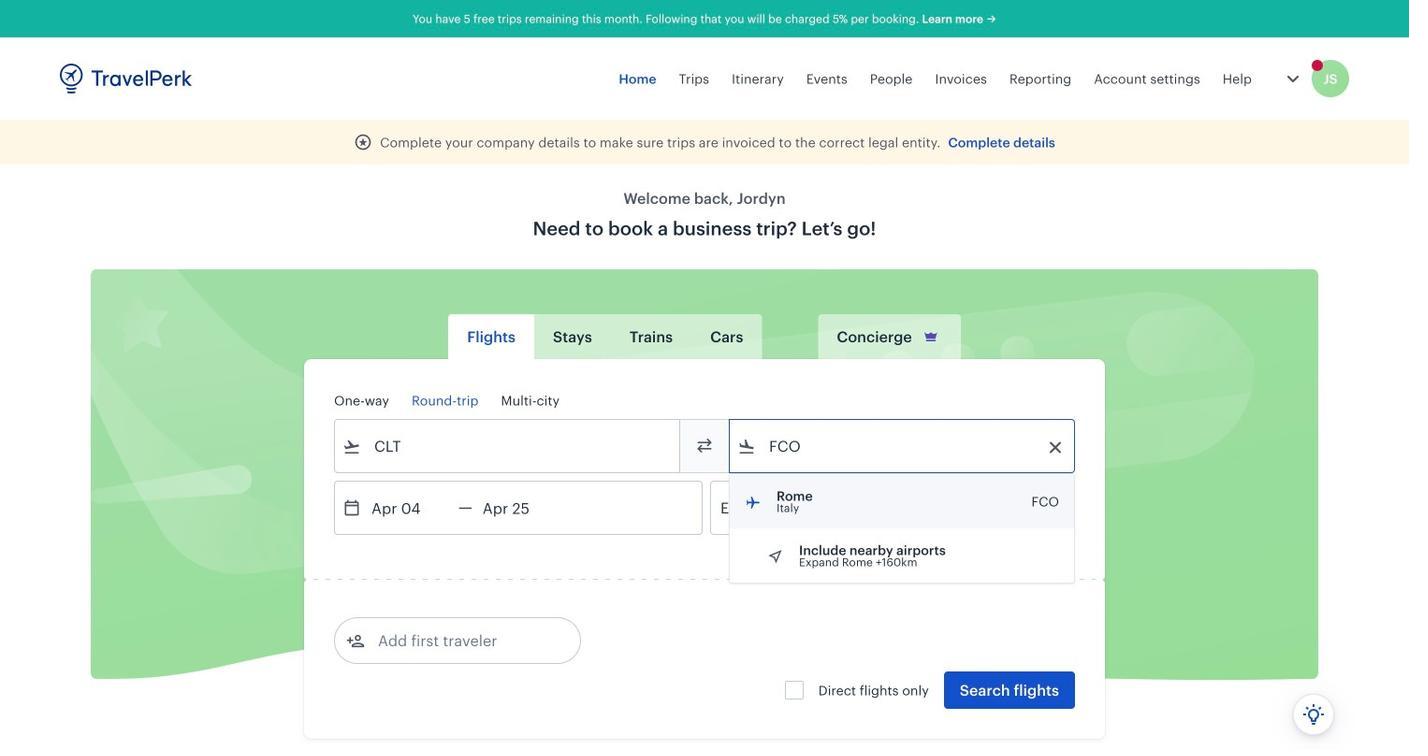 Task type: locate. For each thing, give the bounding box(es) containing it.
To search field
[[756, 431, 1050, 461]]

Depart text field
[[361, 482, 459, 534]]

Add first traveler search field
[[365, 626, 560, 656]]



Task type: describe. For each thing, give the bounding box(es) containing it.
Return text field
[[472, 482, 570, 534]]

From search field
[[361, 431, 655, 461]]



